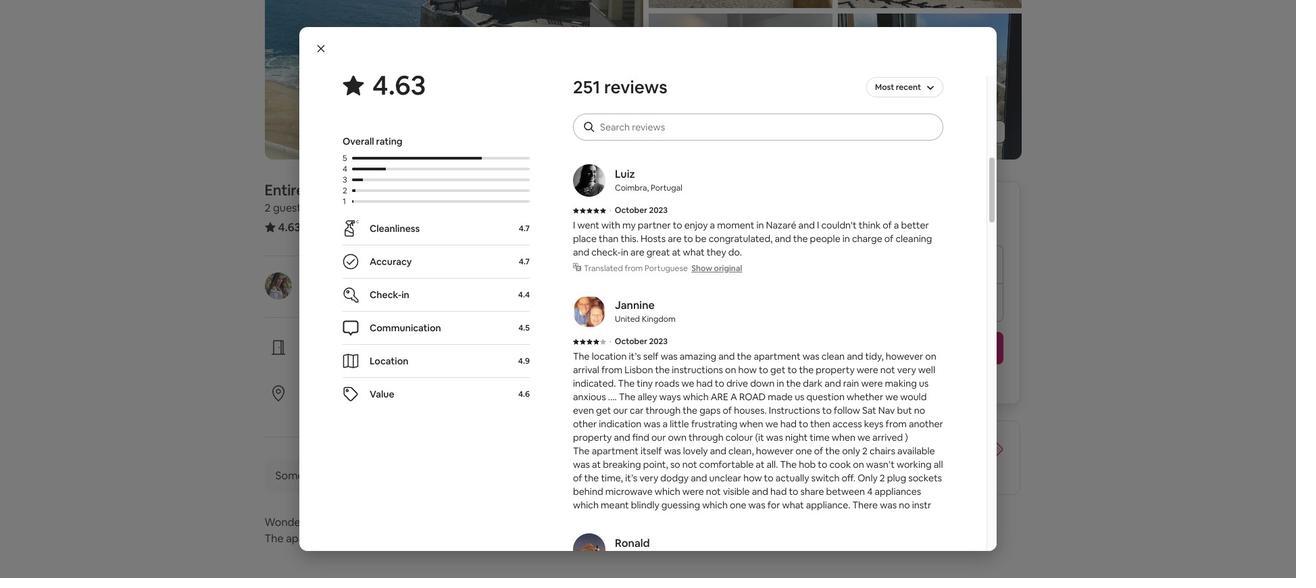 Task type: locate. For each thing, give the bounding box(es) containing it.
off.
[[842, 472, 856, 484]]

to down 'all.'
[[765, 472, 774, 484]]

0 vertical spatial than
[[599, 233, 619, 245]]

1 vertical spatial us
[[795, 391, 805, 403]]

2 vertical spatial on
[[854, 458, 865, 471]]

4.63 down 2 guests
[[278, 220, 301, 235]]

i left went at top left
[[573, 219, 576, 231]]

be
[[684, 130, 696, 142], [696, 233, 707, 245], [885, 375, 896, 387]]

than inside i went with my partner to enjoy a moment in nazaré and i couldn't think of a better place than this. hosts are to be congratulated, and the people in charge of cleaning and check-in are great at what they do.
[[599, 233, 619, 245]]

in inside the location it's self was amazing and the apartment was clean and tidy, however on arrival from lisbon the instructions on how to get to the property were not very well indicated. the tiny roads we had to drive down in the dark and rain were making us anxious …. the alley ways which are a road made us question whether we would even get our car through the gaps of houses. instructions to follow sat nav but no other indication was a little frustrating when we had to then access keys from another property and find our own through colour (it was night time when we arrived ) the apartment itself was lovely and clean, however one of the only 2 chairs available was at breaking point, so not comfortable at all. the hob to cook on wasn't working all of the time, it's very dodgy and unclear how to actually switch off. only 2 plug sockets behind microwave which were not visible and had to share between 4 appliances which meant blindly guessing which one was for what appliance. there was no instr
[[777, 377, 785, 389]]

2 horizontal spatial not
[[881, 364, 896, 376]]

been
[[347, 469, 373, 483]]

251
[[573, 76, 601, 99], [309, 220, 326, 234]]

1 vertical spatial all
[[934, 458, 944, 471]]

2 horizontal spatial at
[[756, 458, 765, 471]]

0 horizontal spatial no
[[900, 499, 911, 511]]

a inside the location it's self was amazing and the apartment was clean and tidy, however on arrival from lisbon the instructions on how to get to the property were not very well indicated. the tiny roads we had to drive down in the dark and rain were making us anxious …. the alley ways which are a road made us question whether we would even get our car through the gaps of houses. instructions to follow sat nav but no other indication was a little frustrating when we had to then access keys from another property and find our own through colour (it was night time when we arrived ) the apartment itself was lovely and clean, however one of the only 2 chairs available was at breaking point, so not comfortable at all. the hob to cook on wasn't working all of the time, it's very dodgy and unclear how to actually switch off. only 2 plug sockets behind microwave which were not visible and had to share between 4 appliances which meant blindly guessing which one was for what appliance. there was no instr
[[663, 418, 668, 430]]

and up for
[[752, 486, 769, 498]]

1 vertical spatial 2023
[[649, 205, 668, 216]]

blindly
[[631, 499, 660, 511]]

0 vertical spatial from
[[625, 263, 643, 274]]

we down instructions
[[682, 377, 695, 389]]

a left little
[[663, 418, 668, 430]]

0 vertical spatial location
[[592, 350, 627, 362]]

· october 2023 for jannine
[[610, 336, 668, 347]]

2023 for luiz
[[649, 205, 668, 216]]

access
[[833, 418, 863, 430]]

be right will
[[684, 130, 696, 142]]

rental
[[308, 181, 348, 199]]

on down only
[[854, 458, 865, 471]]

get down the …. in the bottom of the page
[[596, 404, 612, 417]]

one up hob
[[796, 445, 813, 457]]

the up behind
[[585, 472, 599, 484]]

and right sea
[[497, 532, 516, 546]]

0 vertical spatial us
[[920, 377, 929, 389]]

1 vertical spatial had
[[781, 418, 797, 430]]

1 horizontal spatial all
[[952, 126, 962, 138]]

· for ken
[[610, 116, 612, 126]]

0 horizontal spatial our
[[614, 404, 628, 417]]

0 vertical spatial recent
[[897, 82, 922, 93]]

i for i enjoyed my stay and will be back.
[[573, 130, 576, 142]]

are
[[711, 391, 729, 403]]

251 inside 4.63 dialog
[[573, 76, 601, 99]]

of inside wonderful ocean-facing frontline apartment. the apartment enjoys a unique view of the sea and nazareth.
[[446, 532, 456, 546]]

Search reviews, Press 'Enter' to search text field
[[600, 120, 930, 134]]

0 horizontal spatial check-
[[330, 339, 364, 353]]

unclear
[[710, 472, 742, 484]]

0 horizontal spatial get
[[596, 404, 612, 417]]

the inside wonderful ocean-facing frontline apartment. the apartment enjoys a unique view of the sea and nazareth.
[[459, 532, 475, 546]]

i
[[573, 130, 576, 142], [573, 219, 576, 231], [818, 219, 820, 231]]

1 vertical spatial through
[[689, 431, 724, 444]]

4.7
[[519, 223, 530, 234], [519, 256, 530, 267]]

1 vertical spatial recent
[[339, 402, 367, 415]]

recent inside dropdown button
[[897, 82, 922, 93]]

1 horizontal spatial 251 reviews
[[573, 76, 668, 99]]

· october 2023 for luiz
[[610, 205, 668, 216]]

luiz coimbra, portugal
[[615, 167, 683, 193]]

which down the dodgy
[[655, 486, 681, 498]]

1 horizontal spatial get
[[771, 364, 786, 376]]

0 horizontal spatial 4.63
[[278, 220, 301, 235]]

1 vertical spatial very
[[640, 472, 659, 484]]

my inside i went with my partner to enjoy a moment in nazaré and i couldn't think of a better place than this. hosts are to be congratulated, and the people in charge of cleaning and check-in are great at what they do.
[[623, 219, 636, 231]]

2 horizontal spatial on
[[926, 350, 937, 362]]

back.
[[698, 130, 721, 142]]

well
[[919, 364, 936, 376]]

rate
[[911, 450, 931, 465]]

microwave
[[606, 486, 653, 498]]

my up this.
[[623, 219, 636, 231]]

1 horizontal spatial reviews
[[604, 76, 668, 99]]

251 reviews
[[573, 76, 668, 99], [309, 220, 367, 234]]

only
[[843, 445, 861, 457]]

were
[[857, 364, 879, 376], [862, 377, 883, 389], [683, 486, 704, 498]]

and left will
[[650, 130, 667, 142]]

tidy,
[[866, 350, 884, 362]]

better
[[902, 219, 930, 231]]

we down the keys
[[858, 431, 871, 444]]

the inside the self check-in check yourself in with the lockbox.
[[405, 356, 420, 369]]

unit
[[351, 181, 378, 199]]

2 right only
[[863, 445, 868, 457]]

rating
[[376, 135, 403, 147]]

0 vertical spatial with
[[602, 219, 621, 231]]

charge
[[853, 233, 883, 245]]

host profile picture image
[[265, 273, 292, 300]]

luiz image
[[573, 164, 606, 197]]

bedroom
[[321, 201, 367, 215]]

daniela
[[363, 272, 400, 286]]

2023
[[657, 116, 676, 126], [649, 205, 668, 216], [649, 336, 668, 347]]

0 vertical spatial one
[[796, 445, 813, 457]]

was up behind
[[573, 458, 590, 471]]

2 horizontal spatial apartment
[[754, 350, 801, 362]]

1 vertical spatial 4.63
[[278, 220, 301, 235]]

0 vertical spatial when
[[740, 418, 764, 430]]

original
[[714, 263, 743, 274]]

1 horizontal spatial us
[[920, 377, 929, 389]]

facing
[[355, 515, 385, 529]]

the up drive
[[737, 350, 752, 362]]

4.7 up 4.4
[[519, 256, 530, 267]]

total
[[787, 217, 808, 229]]

what left they in the top right of the page
[[683, 246, 705, 258]]

0 vertical spatial all
[[952, 126, 962, 138]]

through down frustrating
[[689, 431, 724, 444]]

251 reviews inside 4.63 dialog
[[573, 76, 668, 99]]

0 horizontal spatial all
[[934, 458, 944, 471]]

sockets
[[909, 472, 943, 484]]

i for i went with my partner to enjoy a moment in nazaré and i couldn't think of a better place than this. hosts are to be congratulated, and the people in charge of cleaning and check-in are great at what they do.
[[573, 219, 576, 231]]

1 horizontal spatial location
[[441, 402, 476, 415]]

0 vertical spatial my
[[615, 130, 628, 142]]

2 4.7 from the top
[[519, 256, 530, 267]]

yourself
[[338, 356, 373, 369]]

apartment down the "wonderful"
[[286, 532, 340, 546]]

location left '5-'
[[441, 402, 476, 415]]

1 horizontal spatial when
[[832, 431, 856, 444]]

were up guessing
[[683, 486, 704, 498]]

1 vertical spatial · october 2023
[[610, 336, 668, 347]]

guests down entire at top
[[273, 201, 307, 215]]

rain
[[844, 377, 860, 389]]

in up made
[[777, 377, 785, 389]]

had
[[697, 377, 713, 389], [781, 418, 797, 430], [771, 486, 787, 498]]

0 horizontal spatial show
[[692, 263, 713, 274]]

all left photos on the right
[[952, 126, 962, 138]]

0 horizontal spatial than
[[599, 233, 619, 245]]

1 bedroom · 1 bed · 1 bath
[[314, 201, 438, 215]]

appliance.
[[807, 499, 851, 511]]

from up indicated.
[[602, 364, 623, 376]]

4.7 left place at the left of the page
[[519, 223, 530, 234]]

1 down "3"
[[343, 196, 346, 207]]

my left stay
[[615, 130, 628, 142]]

it's up lisbon on the bottom
[[629, 350, 642, 362]]

2 horizontal spatial from
[[886, 418, 907, 430]]

all.
[[767, 458, 779, 471]]

0 vertical spatial 4.63
[[373, 68, 426, 103]]

appliances
[[875, 486, 922, 498]]

4.4
[[519, 289, 530, 300]]

location inside the location it's self was amazing and the apartment was clean and tidy, however on arrival from lisbon the instructions on how to get to the property were not very well indicated. the tiny roads we had to drive down in the dark and rain were making us anxious …. the alley ways which are a road made us question whether we would even get our car through the gaps of houses. instructions to follow sat nav but no other indication was a little frustrating when we had to then access keys from another property and find our own through colour (it was night time when we arrived ) the apartment itself was lovely and clean, however one of the only 2 chairs available was at breaking point, so not comfortable at all. the hob to cook on wasn't working all of the time, it's very dodgy and unclear how to actually switch off. only 2 plug sockets behind microwave which were not visible and had to share between 4 appliances which meant blindly guessing which one was for what appliance. there was no instr
[[592, 350, 627, 362]]

1 october from the top
[[615, 205, 648, 216]]

portugal right coimbra,
[[651, 183, 683, 193]]

on up well
[[926, 350, 937, 362]]

dates
[[879, 437, 907, 451]]

automatically
[[375, 469, 442, 483]]

1 vertical spatial one
[[730, 499, 747, 511]]

wasn't
[[867, 458, 895, 471]]

listing
[[919, 511, 945, 523]]

from down this.
[[625, 263, 643, 274]]

0 vertical spatial 251
[[573, 76, 601, 99]]

1 vertical spatial apartment
[[592, 445, 639, 457]]

october for luiz
[[615, 205, 648, 216]]

the left lockbox.
[[405, 356, 420, 369]]

0 vertical spatial 4.7
[[519, 223, 530, 234]]

1 · october 2023 from the top
[[610, 205, 668, 216]]

view
[[420, 532, 443, 546]]

yet
[[937, 375, 951, 387]]

0 horizontal spatial reviews
[[328, 220, 367, 234]]

bed
[[381, 201, 401, 215]]

2 vertical spatial apartment
[[286, 532, 340, 546]]

portugal
[[450, 181, 509, 199], [651, 183, 683, 193]]

1 horizontal spatial guests
[[369, 402, 399, 415]]

0 horizontal spatial however
[[756, 445, 794, 457]]

the inside wonderful ocean-facing frontline apartment. the apartment enjoys a unique view of the sea and nazareth.
[[265, 532, 284, 546]]

jannine image
[[573, 296, 606, 328], [573, 296, 606, 328]]

made
[[768, 391, 793, 403]]

0 vertical spatial be
[[684, 130, 696, 142]]

reserve
[[875, 341, 916, 355]]

and right amazing at the bottom right of the page
[[719, 350, 735, 362]]

enjoys
[[342, 532, 374, 546]]

0 horizontal spatial from
[[602, 364, 623, 376]]

2 vertical spatial not
[[707, 486, 721, 498]]

the right gave at the bottom left of the page
[[424, 402, 438, 415]]

1 horizontal spatial recent
[[897, 82, 922, 93]]

portugal right "nazaré,"
[[450, 181, 509, 199]]

not up making
[[881, 364, 896, 376]]

5-
[[485, 402, 494, 415]]

0 vertical spatial very
[[898, 364, 917, 376]]

0 horizontal spatial on
[[726, 364, 737, 376]]

all inside the location it's self was amazing and the apartment was clean and tidy, however on arrival from lisbon the instructions on how to get to the property were not very well indicated. the tiny roads we had to drive down in the dark and rain were making us anxious …. the alley ways which are a road made us question whether we would even get our car through the gaps of houses. instructions to follow sat nav but no other indication was a little frustrating when we had to then access keys from another property and find our own through colour (it was night time when we arrived ) the apartment itself was lovely and clean, however one of the only 2 chairs available was at breaking point, so not comfortable at all. the hob to cook on wasn't working all of the time, it's very dodgy and unclear how to actually switch off. only 2 plug sockets behind microwave which were not visible and had to share between 4 appliances which meant blindly guessing which one was for what appliance. there was no instr
[[934, 458, 944, 471]]

it's
[[629, 350, 642, 362], [626, 472, 638, 484]]

0 vertical spatial what
[[683, 246, 705, 258]]

0 vertical spatial no
[[915, 404, 926, 417]]

1 vertical spatial what
[[783, 499, 805, 511]]

1 4.7 from the top
[[519, 223, 530, 234]]

1 vertical spatial when
[[832, 431, 856, 444]]

than left this.
[[599, 233, 619, 245]]

check- up translated
[[592, 246, 621, 258]]

0 vertical spatial · october 2023
[[610, 205, 668, 216]]

ken image
[[573, 75, 606, 108]]

on up drive
[[726, 364, 737, 376]]

1 horizontal spatial what
[[783, 499, 805, 511]]

were up 'whether'
[[862, 377, 883, 389]]

frontline
[[388, 515, 430, 529]]

1 vertical spatial my
[[623, 219, 636, 231]]

0 horizontal spatial at
[[592, 458, 601, 471]]

4.63 up rating on the top left of the page
[[373, 68, 426, 103]]

reviews up november
[[604, 76, 668, 99]]

0 horizontal spatial recent
[[339, 402, 367, 415]]

accuracy
[[370, 256, 412, 268]]

0 horizontal spatial property
[[573, 431, 612, 444]]

great location 95% of recent guests gave the location a 5-star rating.
[[308, 385, 540, 415]]

than down time
[[807, 450, 830, 465]]

not
[[881, 364, 896, 376], [683, 458, 698, 471], [707, 486, 721, 498]]

4.63 dialog
[[300, 27, 997, 578]]

in up communication
[[402, 289, 410, 301]]

self check-in check yourself in with the lockbox.
[[308, 339, 459, 369]]

stay
[[630, 130, 648, 142]]

reviews inside 4.63 dialog
[[604, 76, 668, 99]]

lovely studio/apartment in sítio da nazaré 2 image 2 image
[[649, 0, 833, 8]]

0 horizontal spatial 4
[[343, 164, 348, 174]]

at
[[672, 246, 681, 258], [592, 458, 601, 471], [756, 458, 765, 471]]

gaps
[[700, 404, 721, 417]]

0 horizontal spatial with
[[384, 356, 403, 369]]

0 vertical spatial guests
[[273, 201, 307, 215]]

it's up microwave
[[626, 472, 638, 484]]

1 horizontal spatial 4.63
[[373, 68, 426, 103]]

0 horizontal spatial portugal
[[450, 181, 509, 199]]

and inside wonderful ocean-facing frontline apartment. the apartment enjoys a unique view of the sea and nazareth.
[[497, 532, 516, 546]]

from
[[625, 263, 643, 274], [602, 364, 623, 376], [886, 418, 907, 430]]

a down $626 aud
[[894, 219, 900, 231]]

october down coimbra,
[[615, 205, 648, 216]]

the up made
[[787, 377, 801, 389]]

ken st petersburg, florida
[[615, 78, 695, 104]]

share
[[801, 486, 825, 498]]

0 vertical spatial 4
[[343, 164, 348, 174]]

very down point,
[[640, 472, 659, 484]]

1 horizontal spatial not
[[707, 486, 721, 498]]

in up bed
[[381, 181, 393, 199]]

251 down bedroom
[[309, 220, 326, 234]]

to up down
[[759, 364, 769, 376]]

of right 95%
[[328, 402, 337, 415]]

property down clean
[[816, 364, 855, 376]]

not down unclear
[[707, 486, 721, 498]]

with up value
[[384, 356, 403, 369]]

(it
[[756, 431, 765, 444]]

would
[[901, 391, 927, 403]]

which
[[683, 391, 709, 403], [655, 486, 681, 498], [573, 499, 599, 511], [703, 499, 728, 511]]

however up well
[[886, 350, 924, 362]]

had down instructions
[[697, 377, 713, 389]]

are right )
[[909, 437, 925, 451]]

be right won't
[[885, 375, 896, 387]]

check- inside the self check-in check yourself in with the lockbox.
[[330, 339, 364, 353]]

location for great
[[340, 385, 381, 399]]

1 vertical spatial 4
[[868, 486, 873, 498]]

sat
[[863, 404, 877, 417]]

2 vertical spatial are
[[909, 437, 925, 451]]

apartment up down
[[754, 350, 801, 362]]

at left breaking
[[592, 458, 601, 471]]

ken
[[615, 78, 635, 92]]

than inside your dates are $75 aud less than the avg. nightly rate of the last 60 days.
[[807, 450, 830, 465]]

the
[[573, 350, 590, 362], [618, 377, 635, 389], [619, 391, 636, 403], [573, 445, 590, 457], [781, 458, 797, 471], [265, 532, 284, 546]]

1 vertical spatial 251
[[309, 220, 326, 234]]

no down the appliances
[[900, 499, 911, 511]]

with inside the self check-in check yourself in with the lockbox.
[[384, 356, 403, 369]]

last
[[787, 464, 804, 478]]

not right so
[[683, 458, 698, 471]]

us up the instructions
[[795, 391, 805, 403]]

2 october from the top
[[615, 336, 648, 347]]

overall
[[343, 135, 374, 147]]

property
[[816, 364, 855, 376], [573, 431, 612, 444]]

show inside 4.63 dialog
[[692, 263, 713, 274]]

some info has been automatically translated.
[[276, 469, 498, 483]]

itself
[[641, 445, 662, 457]]

at left 'all.'
[[756, 458, 765, 471]]

0 vertical spatial are
[[668, 233, 682, 245]]

however
[[886, 350, 924, 362], [756, 445, 794, 457]]

to up made
[[788, 364, 798, 376]]

2 horizontal spatial location
[[592, 350, 627, 362]]

1 vertical spatial october
[[615, 336, 648, 347]]

were down tidy,
[[857, 364, 879, 376]]

keys
[[865, 418, 884, 430]]

hosting
[[341, 289, 374, 301]]

1 vertical spatial location
[[340, 385, 381, 399]]

1 vertical spatial however
[[756, 445, 794, 457]]

this
[[900, 511, 917, 523]]

reviews down bedroom
[[328, 220, 367, 234]]

in up yourself on the left bottom
[[364, 339, 373, 353]]

time,
[[601, 472, 624, 484]]

ronald image
[[573, 534, 606, 566], [573, 534, 606, 566]]

$626 aud
[[860, 197, 931, 216]]

other
[[573, 418, 597, 430]]

question
[[807, 391, 845, 403]]

apartment up breaking
[[592, 445, 639, 457]]

has
[[328, 469, 345, 483]]

with
[[602, 219, 621, 231], [384, 356, 403, 369]]

the inside i went with my partner to enjoy a moment in nazaré and i couldn't think of a better place than this. hosts are to be congratulated, and the people in charge of cleaning and check-in are great at what they do.
[[794, 233, 808, 245]]

4 down the only at the bottom right
[[868, 486, 873, 498]]

location up arrival
[[592, 350, 627, 362]]

1 vertical spatial with
[[384, 356, 403, 369]]

· october 2023 up self
[[610, 336, 668, 347]]

0 horizontal spatial apartment
[[286, 532, 340, 546]]

are
[[668, 233, 682, 245], [631, 246, 645, 258], [909, 437, 925, 451]]

251 left the st in the left top of the page
[[573, 76, 601, 99]]

another
[[909, 418, 944, 430]]

2 · october 2023 from the top
[[610, 336, 668, 347]]

2023 up partner
[[649, 205, 668, 216]]

with inside i went with my partner to enjoy a moment in nazaré and i couldn't think of a better place than this. hosts are to be congratulated, and the people in charge of cleaning and check-in are great at what they do.
[[602, 219, 621, 231]]

won't
[[858, 375, 883, 387]]

)
[[906, 431, 909, 444]]

all inside 'button'
[[952, 126, 962, 138]]

· for luiz
[[610, 205, 612, 216]]



Task type: vqa. For each thing, say whether or not it's contained in the screenshot.
MANAGING RESERVATIONS link
no



Task type: describe. For each thing, give the bounding box(es) containing it.
check-
[[370, 289, 402, 301]]

1 vertical spatial how
[[744, 472, 762, 484]]

so
[[671, 458, 681, 471]]

0 horizontal spatial us
[[795, 391, 805, 403]]

jannine
[[615, 298, 655, 312]]

the down lisbon on the bottom
[[618, 377, 635, 389]]

1 vertical spatial get
[[596, 404, 612, 417]]

to down enjoy
[[684, 233, 694, 245]]

4.63 inside dialog
[[373, 68, 426, 103]]

0 vertical spatial had
[[697, 377, 713, 389]]

location for the
[[592, 350, 627, 362]]

to down question
[[823, 404, 832, 417]]

of inside great location 95% of recent guests gave the location a 5-star rating.
[[328, 402, 337, 415]]

and up people
[[799, 219, 815, 231]]

0 horizontal spatial are
[[631, 246, 645, 258]]

your dates are $75 aud less than the avg. nightly rate of the last 60 days.
[[787, 437, 971, 478]]

the left the "avg."
[[833, 450, 849, 465]]

1 inside 4.63 dialog
[[343, 196, 346, 207]]

of down time
[[815, 445, 824, 457]]

0 vertical spatial property
[[816, 364, 855, 376]]

2 vertical spatial had
[[771, 486, 787, 498]]

little
[[670, 418, 690, 430]]

4 inside the location it's self was amazing and the apartment was clean and tidy, however on arrival from lisbon the instructions on how to get to the property were not very well indicated. the tiny roads we had to drive down in the dark and rain were making us anxious …. the alley ways which are a road made us question whether we would even get our car through the gaps of houses. instructions to follow sat nav but no other indication was a little frustrating when we had to then access keys from another property and find our own through colour (it was night time when we arrived ) the apartment itself was lovely and clean, however one of the only 2 chairs available was at breaking point, so not comfortable at all. the hob to cook on wasn't working all of the time, it's very dodgy and unclear how to actually switch off. only 2 plug sockets behind microwave which were not visible and had to share between 4 appliances which meant blindly guessing which one was for what appliance. there was no instr
[[868, 486, 873, 498]]

2 vertical spatial were
[[683, 486, 704, 498]]

1 left bed
[[374, 201, 379, 215]]

was up so
[[664, 445, 681, 457]]

lovely studio/apartment in sítio da nazaré 2 image 4 image
[[838, 0, 1022, 8]]

which down visible
[[703, 499, 728, 511]]

ken image
[[573, 75, 606, 108]]

was up find
[[644, 418, 661, 430]]

2023 for ken
[[657, 116, 676, 126]]

1 horizontal spatial very
[[898, 364, 917, 376]]

1 vertical spatial it's
[[626, 472, 638, 484]]

guessing
[[662, 499, 701, 511]]

of up behind
[[573, 472, 583, 484]]

and down place at the left of the page
[[573, 246, 590, 258]]

avg.
[[852, 450, 872, 465]]

the up little
[[683, 404, 698, 417]]

drive
[[727, 377, 749, 389]]

6
[[308, 289, 314, 301]]

by
[[348, 272, 360, 286]]

roads
[[655, 377, 680, 389]]

days.
[[822, 464, 847, 478]]

switch
[[812, 472, 840, 484]]

reserve button
[[787, 332, 1005, 364]]

nightly
[[874, 450, 908, 465]]

october for jannine
[[615, 336, 648, 347]]

show all photos button
[[898, 120, 1006, 143]]

time
[[810, 431, 830, 444]]

are inside your dates are $75 aud less than the avg. nightly rate of the last 60 days.
[[909, 437, 925, 451]]

to up the night
[[799, 418, 809, 430]]

1 vertical spatial from
[[602, 364, 623, 376]]

which up gaps
[[683, 391, 709, 403]]

lovely studio/apartment in sítio da nazaré 2 image 3 image
[[649, 13, 833, 160]]

portuguese
[[645, 263, 688, 274]]

2 up bedroom
[[343, 185, 347, 196]]

a right enjoy
[[710, 219, 716, 231]]

translated
[[584, 263, 623, 274]]

but
[[898, 404, 913, 417]]

1 vertical spatial were
[[862, 377, 883, 389]]

2 vertical spatial from
[[886, 418, 907, 430]]

of right charge
[[885, 233, 894, 245]]

car
[[630, 404, 644, 417]]

colour
[[726, 431, 754, 444]]

1 horizontal spatial however
[[886, 350, 924, 362]]

lower price.
[[787, 437, 849, 451]]

2 guests
[[265, 201, 307, 215]]

before
[[810, 217, 839, 229]]

and left tidy,
[[847, 350, 864, 362]]

the inside great location 95% of recent guests gave the location a 5-star rating.
[[424, 402, 438, 415]]

to up switch
[[818, 458, 828, 471]]

0 vertical spatial our
[[614, 404, 628, 417]]

was right '(it'
[[767, 431, 784, 444]]

0 horizontal spatial guests
[[273, 201, 307, 215]]

in down this.
[[621, 246, 629, 258]]

night
[[786, 431, 808, 444]]

and up question
[[825, 377, 842, 389]]

to left enjoy
[[673, 219, 683, 231]]

the up dark
[[800, 364, 814, 376]]

0 vertical spatial not
[[881, 364, 896, 376]]

2 vertical spatial location
[[441, 402, 476, 415]]

0 horizontal spatial not
[[683, 458, 698, 471]]

point,
[[644, 458, 669, 471]]

0 vertical spatial how
[[739, 364, 757, 376]]

jannine united kingdom
[[615, 298, 676, 325]]

1 vertical spatial our
[[652, 431, 666, 444]]

apartment.
[[432, 515, 488, 529]]

a inside wonderful ocean-facing frontline apartment. the apartment enjoys a unique view of the sea and nazareth.
[[376, 532, 382, 546]]

1 vertical spatial reviews
[[328, 220, 367, 234]]

most recent button
[[867, 76, 944, 99]]

· for jannine
[[610, 336, 612, 347]]

0 horizontal spatial very
[[640, 472, 659, 484]]

0 horizontal spatial 251
[[309, 220, 326, 234]]

translated from portuguese show original
[[584, 263, 743, 274]]

years
[[316, 289, 339, 301]]

your
[[854, 437, 877, 451]]

1 horizontal spatial one
[[796, 445, 813, 457]]

was left clean
[[803, 350, 820, 362]]

was left for
[[749, 499, 766, 511]]

3
[[343, 174, 347, 185]]

partner
[[638, 219, 671, 231]]

report
[[867, 511, 898, 523]]

and right the dodgy
[[691, 472, 708, 484]]

available
[[898, 445, 936, 457]]

which down behind
[[573, 499, 599, 511]]

1 horizontal spatial from
[[625, 263, 643, 274]]

in right yourself on the left bottom
[[375, 356, 382, 369]]

in down the couldn't at right
[[843, 233, 851, 245]]

the up the 'cook'
[[826, 445, 841, 457]]

0 horizontal spatial one
[[730, 499, 747, 511]]

2023 for jannine
[[649, 336, 668, 347]]

we up the "nav"
[[886, 391, 899, 403]]

what inside the location it's self was amazing and the apartment was clean and tidy, however on arrival from lisbon the instructions on how to get to the property were not very well indicated. the tiny roads we had to drive down in the dark and rain were making us anxious …. the alley ways which are a road made us question whether we would even get our car through the gaps of houses. instructions to follow sat nav but no other indication was a little frustrating when we had to then access keys from another property and find our own through colour (it was night time when we arrived ) the apartment itself was lovely and clean, however one of the only 2 chairs available was at breaking point, so not comfortable at all. the hob to cook on wasn't working all of the time, it's very dodgy and unclear how to actually switch off. only 2 plug sockets behind microwave which were not visible and had to share between 4 appliances which meant blindly guessing which one was for what appliance. there was no instr
[[783, 499, 805, 511]]

1 horizontal spatial no
[[915, 404, 926, 417]]

1 horizontal spatial through
[[689, 431, 724, 444]]

was right self
[[661, 350, 678, 362]]

0 horizontal spatial through
[[646, 404, 681, 417]]

the right the …. in the bottom of the page
[[619, 391, 636, 403]]

and down "nazaré"
[[775, 233, 792, 245]]

2 vertical spatial be
[[885, 375, 896, 387]]

self
[[308, 339, 327, 353]]

photos
[[964, 126, 995, 138]]

was down the appliances
[[881, 499, 897, 511]]

translated.
[[444, 469, 498, 483]]

taxes
[[842, 217, 865, 229]]

entire
[[265, 181, 305, 199]]

they
[[707, 246, 727, 258]]

to up are
[[715, 377, 725, 389]]

1 down "rental"
[[314, 201, 318, 215]]

comfortable
[[700, 458, 754, 471]]

nav
[[879, 404, 896, 417]]

people
[[811, 233, 841, 245]]

united
[[615, 314, 640, 325]]

this.
[[621, 233, 639, 245]]

of right think
[[883, 219, 892, 231]]

what inside i went with my partner to enjoy a moment in nazaré and i couldn't think of a better place than this. hosts are to be congratulated, and the people in charge of cleaning and check-in are great at what they do.
[[683, 246, 705, 258]]

dark
[[804, 377, 823, 389]]

think
[[859, 219, 881, 231]]

to down actually
[[789, 486, 799, 498]]

great
[[647, 246, 670, 258]]

the down the other
[[573, 445, 590, 457]]

0 vertical spatial were
[[857, 364, 879, 376]]

4.7 for accuracy
[[519, 256, 530, 267]]

lovely studio/apartment in sítio da nazaré 2 image 5 image
[[838, 13, 1022, 160]]

between
[[827, 486, 866, 498]]

price.
[[820, 437, 849, 451]]

of inside your dates are $75 aud less than the avg. nightly rate of the last 60 days.
[[933, 450, 943, 465]]

the up arrival
[[573, 350, 590, 362]]

1 horizontal spatial are
[[668, 233, 682, 245]]

1 left bath
[[408, 201, 413, 215]]

2 down entire at top
[[265, 201, 271, 215]]

1 horizontal spatial on
[[854, 458, 865, 471]]

in left "nazaré"
[[757, 219, 764, 231]]

at inside i went with my partner to enjoy a moment in nazaré and i couldn't think of a better place than this. hosts are to be congratulated, and the people in charge of cleaning and check-in are great at what they do.
[[672, 246, 681, 258]]

4.6
[[519, 389, 530, 400]]

0 horizontal spatial 251 reviews
[[309, 220, 367, 234]]

1 vertical spatial property
[[573, 431, 612, 444]]

even
[[573, 404, 594, 417]]

2 down wasn't
[[880, 472, 886, 484]]

show original button
[[692, 263, 743, 274]]

a inside great location 95% of recent guests gave the location a 5-star rating.
[[478, 402, 483, 415]]

will
[[669, 130, 682, 142]]

hosted by daniela 6 years hosting
[[308, 272, 400, 301]]

recent inside great location 95% of recent guests gave the location a 5-star rating.
[[339, 402, 367, 415]]

you
[[840, 375, 856, 387]]

4.7 for cleanliness
[[519, 223, 530, 234]]

less
[[787, 450, 805, 465]]

wonderful
[[265, 515, 318, 529]]

a
[[731, 391, 738, 403]]

and down indication
[[614, 431, 631, 444]]

and up comfortable
[[710, 445, 727, 457]]

find
[[633, 431, 650, 444]]

lovely
[[683, 445, 708, 457]]

show inside show all photos 'button'
[[925, 126, 950, 138]]

moment
[[718, 219, 755, 231]]

the up actually
[[781, 458, 797, 471]]

apartment inside wonderful ocean-facing frontline apartment. the apartment enjoys a unique view of the sea and nazareth.
[[286, 532, 340, 546]]

charged
[[898, 375, 935, 387]]

251 reviews link
[[309, 220, 367, 234]]

we down houses.
[[766, 418, 779, 430]]

be inside i went with my partner to enjoy a moment in nazaré and i couldn't think of a better place than this. hosts are to be congratulated, and the people in charge of cleaning and check-in are great at what they do.
[[696, 233, 707, 245]]

portugal inside luiz coimbra, portugal
[[651, 183, 683, 193]]

4.5
[[519, 323, 530, 333]]

there
[[853, 499, 878, 511]]

alley
[[638, 391, 658, 403]]

the right rate
[[946, 450, 963, 465]]

of down a
[[723, 404, 732, 417]]

1 vertical spatial no
[[900, 499, 911, 511]]

ocean-
[[320, 515, 355, 529]]

then
[[811, 418, 831, 430]]

60
[[807, 464, 819, 478]]

couldn't
[[822, 219, 857, 231]]

guests inside great location 95% of recent guests gave the location a 5-star rating.
[[369, 402, 399, 415]]

communication
[[370, 322, 441, 334]]

lovely studio/apartment in sítio da nazaré 2 image 1 image
[[265, 0, 643, 160]]

0 vertical spatial it's
[[629, 350, 642, 362]]

1 vertical spatial on
[[726, 364, 737, 376]]

1 horizontal spatial apartment
[[592, 445, 639, 457]]

0 horizontal spatial when
[[740, 418, 764, 430]]

i up people
[[818, 219, 820, 231]]

check- inside i went with my partner to enjoy a moment in nazaré and i couldn't think of a better place than this. hosts are to be congratulated, and the people in charge of cleaning and check-in are great at what they do.
[[592, 246, 621, 258]]

bath
[[415, 201, 438, 215]]

0 vertical spatial get
[[771, 364, 786, 376]]

luiz image
[[573, 164, 606, 197]]

the up roads
[[656, 364, 670, 376]]

amazing
[[680, 350, 717, 362]]



